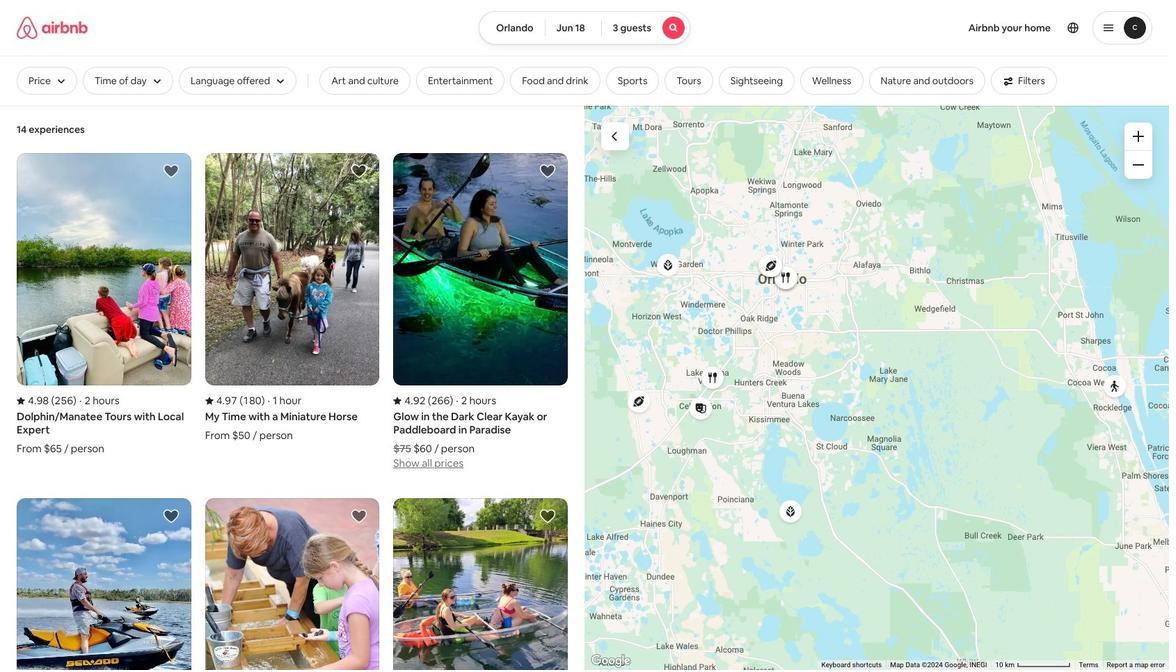 Task type: describe. For each thing, give the bounding box(es) containing it.
glow in the dark clear kayak or paddleboard in paradise group
[[393, 153, 568, 471]]

Sports button
[[606, 67, 659, 95]]

Sightseeing button
[[719, 67, 795, 95]]

zoom in image
[[1133, 131, 1144, 142]]

Food and drink button
[[510, 67, 600, 95]]

Entertainment button
[[416, 67, 505, 95]]

add to wishlist image
[[539, 163, 556, 180]]

profile element
[[707, 0, 1153, 56]]

google image
[[588, 652, 634, 670]]

google map
showing 14 experiences. region
[[585, 106, 1169, 670]]



Task type: locate. For each thing, give the bounding box(es) containing it.
Nature and outdoors button
[[869, 67, 986, 95]]

Art and culture button
[[320, 67, 411, 95]]

zoom out image
[[1133, 159, 1144, 171]]

add to wishlist image inside my time with a miniature horse group
[[351, 163, 368, 180]]

add to wishlist image inside dolphin/manatee tours with local expert "group"
[[163, 163, 179, 180]]

Tours button
[[665, 67, 713, 95]]

None search field
[[479, 11, 690, 45]]

dolphin/manatee tours with local expert group
[[17, 153, 191, 455]]

Wellness button
[[800, 67, 863, 95]]

add to wishlist image
[[163, 163, 179, 180], [351, 163, 368, 180], [163, 508, 179, 525], [351, 508, 368, 525], [539, 508, 556, 525]]

my time with a miniature horse group
[[205, 153, 380, 442]]



Task type: vqa. For each thing, say whether or not it's contained in the screenshot.
"4.97 · 159 reviews"
no



